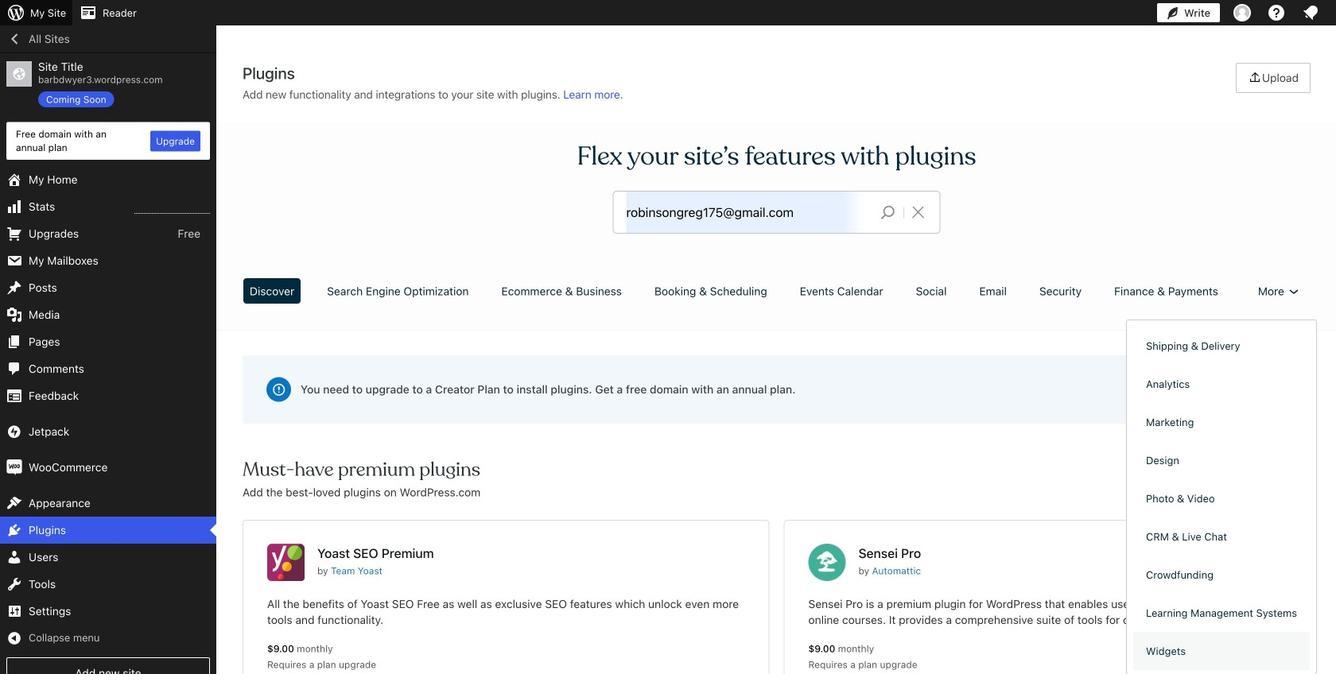 Task type: locate. For each thing, give the bounding box(es) containing it.
plugin icon image
[[267, 544, 305, 582], [809, 544, 846, 582]]

0 horizontal spatial plugin icon image
[[267, 544, 305, 582]]

manage your notifications image
[[1302, 3, 1321, 22]]

1 horizontal spatial plugin icon image
[[809, 544, 846, 582]]

2 img image from the top
[[6, 460, 22, 476]]

Search search field
[[627, 192, 869, 233]]

main content
[[237, 63, 1317, 675]]

group
[[1134, 327, 1310, 675]]

1 img image from the top
[[6, 424, 22, 440]]

1 vertical spatial img image
[[6, 460, 22, 476]]

open search image
[[869, 201, 908, 224]]

my profile image
[[1234, 4, 1251, 21]]

0 vertical spatial img image
[[6, 424, 22, 440]]

close search image
[[899, 203, 938, 222]]

img image
[[6, 424, 22, 440], [6, 460, 22, 476]]

None search field
[[614, 192, 940, 233]]

1 plugin icon image from the left
[[267, 544, 305, 582]]



Task type: describe. For each thing, give the bounding box(es) containing it.
highest hourly views 0 image
[[134, 204, 210, 214]]

2 plugin icon image from the left
[[809, 544, 846, 582]]

help image
[[1267, 3, 1286, 22]]



Task type: vqa. For each thing, say whether or not it's contained in the screenshot.
search box
yes



